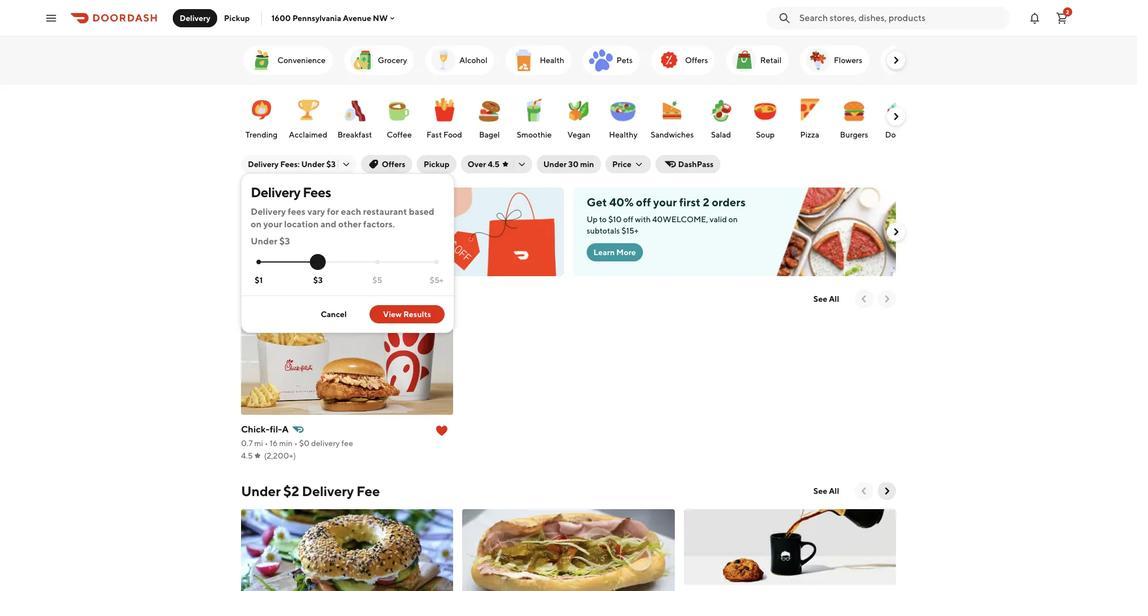 Task type: locate. For each thing, give the bounding box(es) containing it.
0 horizontal spatial on
[[251, 219, 262, 230]]

2 left orders
[[703, 196, 710, 209]]

1 horizontal spatial on
[[377, 196, 390, 209]]

breakfast
[[338, 130, 372, 139]]

1 horizontal spatial $5
[[373, 276, 382, 285]]

your up under $3
[[263, 219, 282, 230]]

$5 subtotal minimum required.
[[255, 229, 365, 238]]

$3 down location
[[279, 236, 290, 247]]

$5+ stars and over image
[[435, 260, 439, 265]]

0 vertical spatial 4.5
[[488, 160, 500, 169]]

see all left previous button of carousel image
[[814, 487, 840, 496]]

click to remove this store from your saved list image
[[435, 424, 449, 438]]

see left previous button of carousel icon
[[814, 295, 828, 304]]

offers down coffee
[[382, 160, 406, 169]]

on
[[377, 196, 390, 209], [729, 215, 738, 224], [251, 219, 262, 230]]

•
[[265, 439, 268, 448], [294, 439, 298, 448]]

delivery inside delivery button
[[180, 13, 210, 22]]

1 vertical spatial min
[[279, 439, 293, 448]]

$5 for $5
[[373, 276, 382, 285]]

next button of carousel image
[[891, 111, 902, 122], [891, 226, 902, 238], [882, 293, 893, 305]]

pickup down fast
[[424, 160, 450, 169]]

pickup right delivery button
[[224, 13, 250, 22]]

up to $10 off with 40welcome, valid on subtotals $15+
[[587, 215, 738, 235]]

4.5 right over
[[488, 160, 500, 169]]

avenue
[[343, 13, 371, 22]]

all for under $2 delivery fee
[[829, 487, 840, 496]]

2 vertical spatial $3
[[313, 276, 323, 285]]

pizza
[[801, 130, 820, 139]]

0 vertical spatial min
[[580, 160, 594, 169]]

(2,200+)
[[264, 452, 296, 461]]

min inside button
[[580, 160, 594, 169]]

1 vertical spatial pickup
[[424, 160, 450, 169]]

under 30 min button
[[537, 155, 601, 173]]

retail image
[[731, 47, 758, 74]]

0 horizontal spatial •
[[265, 439, 268, 448]]

min
[[580, 160, 594, 169], [279, 439, 293, 448]]

under left $2
[[241, 483, 281, 499]]

1 horizontal spatial •
[[294, 439, 298, 448]]

off up $15+
[[624, 215, 634, 224]]

0 vertical spatial delivery
[[313, 196, 355, 209]]

under
[[301, 160, 325, 169], [544, 160, 567, 169], [251, 236, 278, 247], [241, 483, 281, 499]]

delivery inside enjoy a $0 delivery fee on your first order.
[[313, 196, 355, 209]]

1 vertical spatial $3
[[279, 236, 290, 247]]

0 vertical spatial see all
[[814, 295, 840, 304]]

fee
[[358, 196, 375, 209], [342, 439, 353, 448]]

0 horizontal spatial your
[[263, 219, 282, 230]]

1 vertical spatial 2
[[703, 196, 710, 209]]

0 vertical spatial $3
[[326, 160, 336, 169]]

2 see all from the top
[[814, 487, 840, 496]]

based
[[409, 206, 435, 217]]

• left '16'
[[265, 439, 268, 448]]

1 vertical spatial offers
[[382, 160, 406, 169]]

first down enjoy
[[255, 209, 276, 222]]

1 vertical spatial all
[[829, 487, 840, 496]]

fee up factors. at the left
[[358, 196, 375, 209]]

1 horizontal spatial 2
[[1067, 8, 1070, 15]]

offers button
[[361, 155, 412, 173]]

health
[[540, 56, 565, 65]]

1 vertical spatial next button of carousel image
[[882, 486, 893, 497]]

see left previous button of carousel image
[[814, 487, 828, 496]]

all left previous button of carousel image
[[829, 487, 840, 496]]

retail
[[761, 56, 782, 65]]

0 horizontal spatial min
[[279, 439, 293, 448]]

offers link
[[651, 46, 715, 75]]

see
[[814, 295, 828, 304], [814, 487, 828, 496]]

off
[[636, 196, 651, 209], [624, 215, 634, 224]]

1 vertical spatial first
[[255, 209, 276, 222]]

2 see all link from the top
[[807, 482, 846, 501]]

1 see all link from the top
[[807, 290, 846, 308]]

0 horizontal spatial $3
[[279, 236, 290, 247]]

dashpass
[[678, 160, 714, 169]]

1 see all from the top
[[814, 295, 840, 304]]

next button of carousel image right previous button of carousel image
[[882, 486, 893, 497]]

trending
[[246, 130, 278, 139]]

2
[[1067, 8, 1070, 15], [703, 196, 710, 209]]

1 horizontal spatial 4.5
[[488, 160, 500, 169]]

offers right offers icon
[[685, 56, 708, 65]]

all left previous button of carousel icon
[[829, 295, 840, 304]]

1 all from the top
[[829, 295, 840, 304]]

under for under $3
[[251, 236, 278, 247]]

0 horizontal spatial 2
[[703, 196, 710, 209]]

2 all from the top
[[829, 487, 840, 496]]

$5+
[[430, 276, 444, 285]]

offers image
[[656, 47, 683, 74]]

location
[[284, 219, 319, 230]]

see all link
[[807, 290, 846, 308], [807, 482, 846, 501]]

$15+
[[622, 226, 639, 235]]

offers inside button
[[382, 160, 406, 169]]

required.
[[333, 229, 365, 238]]

on inside up to $10 off with 40welcome, valid on subtotals $15+
[[729, 215, 738, 224]]

0 vertical spatial 2
[[1067, 8, 1070, 15]]

fees
[[288, 206, 306, 217]]

fee inside enjoy a $0 delivery fee on your first order.
[[358, 196, 375, 209]]

$0
[[296, 196, 311, 209]]

acclaimed link
[[287, 90, 330, 143]]

see all link left previous button of carousel image
[[807, 482, 846, 501]]

1 vertical spatial see all
[[814, 487, 840, 496]]

pickup button left 1600 at top
[[217, 9, 257, 27]]

orders
[[712, 196, 746, 209]]

0 vertical spatial all
[[829, 295, 840, 304]]

enjoy a $0 delivery fee on your first order.
[[255, 196, 416, 222]]

on up under $3
[[251, 219, 262, 230]]

0 vertical spatial see
[[814, 295, 828, 304]]

delivery inside delivery fees vary for each restaurant based on your location and other factors.
[[251, 206, 286, 217]]

0 horizontal spatial 4.5
[[241, 452, 253, 461]]

under up $1 stars and over icon
[[251, 236, 278, 247]]

0 vertical spatial $5
[[255, 229, 265, 238]]

1 horizontal spatial offers
[[685, 56, 708, 65]]

mi
[[254, 439, 263, 448]]

0 horizontal spatial pickup
[[224, 13, 250, 22]]

min right '16'
[[279, 439, 293, 448]]

1 horizontal spatial off
[[636, 196, 651, 209]]

more
[[617, 248, 636, 257]]

delivery
[[180, 13, 210, 22], [248, 160, 279, 169], [251, 184, 300, 200], [251, 206, 286, 217], [302, 483, 354, 499]]

saved stores
[[241, 291, 322, 307]]

all
[[829, 295, 840, 304], [829, 487, 840, 496]]

under inside under $2 delivery fee link
[[241, 483, 281, 499]]

min right 30
[[580, 160, 594, 169]]

first up 40welcome,
[[680, 196, 701, 209]]

0 horizontal spatial offers
[[382, 160, 406, 169]]

delivery fees vary for each restaurant based on your location and other factors.
[[251, 206, 435, 230]]

1 vertical spatial $5
[[373, 276, 382, 285]]

under inside under 30 min button
[[544, 160, 567, 169]]

1 vertical spatial fee
[[342, 439, 353, 448]]

0.7
[[241, 439, 253, 448]]

delivery button
[[173, 9, 217, 27]]

0 vertical spatial next button of carousel image
[[891, 111, 902, 122]]

learn more
[[594, 248, 636, 257]]

1 vertical spatial delivery
[[311, 439, 340, 448]]

next button of carousel image
[[891, 55, 902, 66], [882, 486, 893, 497]]

0 horizontal spatial off
[[624, 215, 634, 224]]

1 vertical spatial see all link
[[807, 482, 846, 501]]

under left 30
[[544, 160, 567, 169]]

1 vertical spatial see
[[814, 487, 828, 496]]

all for saved stores
[[829, 295, 840, 304]]

see all for under $2 delivery fee
[[814, 487, 840, 496]]

under for under $2 delivery fee
[[241, 483, 281, 499]]

grocery image
[[348, 47, 376, 74]]

$5
[[255, 229, 265, 238], [373, 276, 382, 285]]

2 right 'notification bell' icon on the top of the page
[[1067, 8, 1070, 15]]

see all link left previous button of carousel icon
[[807, 290, 846, 308]]

0 horizontal spatial first
[[255, 209, 276, 222]]

on for delivery fees
[[251, 219, 262, 230]]

a
[[287, 196, 293, 209]]

1 vertical spatial off
[[624, 215, 634, 224]]

on right valid
[[729, 215, 738, 224]]

flowers link
[[800, 46, 870, 75]]

next button of carousel image down store search: begin typing to search for stores available on doordash text box at right top
[[891, 55, 902, 66]]

your up 40welcome,
[[654, 196, 677, 209]]

results
[[404, 310, 431, 319]]

0 horizontal spatial fee
[[342, 439, 353, 448]]

first
[[680, 196, 701, 209], [255, 209, 276, 222]]

bagel
[[479, 130, 500, 139]]

enjoy
[[255, 196, 285, 209]]

1 see from the top
[[814, 295, 828, 304]]

your up factors. at the left
[[393, 196, 416, 209]]

1 horizontal spatial min
[[580, 160, 594, 169]]

$​0
[[299, 439, 310, 448]]

2 inside button
[[1067, 8, 1070, 15]]

0 vertical spatial offers
[[685, 56, 708, 65]]

• left $​0
[[294, 439, 298, 448]]

saved
[[241, 291, 280, 307]]

on inside delivery fees vary for each restaurant based on your location and other factors.
[[251, 219, 262, 230]]

4.5 down the 0.7
[[241, 452, 253, 461]]

2 horizontal spatial on
[[729, 215, 738, 224]]

salad
[[711, 130, 731, 139]]

chick-fil-a
[[241, 424, 289, 435]]

notification bell image
[[1028, 11, 1042, 25]]

fee
[[357, 483, 380, 499]]

food
[[444, 130, 462, 139]]

$3 up fees
[[326, 160, 336, 169]]

vary
[[308, 206, 325, 217]]

your
[[393, 196, 416, 209], [654, 196, 677, 209], [263, 219, 282, 230]]

delivery fees
[[251, 184, 331, 200]]

burgers
[[840, 130, 869, 139]]

pickup button down fast
[[417, 155, 456, 173]]

alcohol image
[[430, 47, 457, 74]]

offers
[[685, 56, 708, 65], [382, 160, 406, 169]]

a
[[282, 424, 289, 435]]

on up factors. at the left
[[377, 196, 390, 209]]

see all
[[814, 295, 840, 304], [814, 487, 840, 496]]

1 horizontal spatial first
[[680, 196, 701, 209]]

0 vertical spatial fee
[[358, 196, 375, 209]]

off up with
[[636, 196, 651, 209]]

fee right $​0
[[342, 439, 353, 448]]

1 vertical spatial pickup button
[[417, 155, 456, 173]]

2 see from the top
[[814, 487, 828, 496]]

donuts
[[886, 130, 912, 139]]

$5 down $5 stars and over image
[[373, 276, 382, 285]]

$3 up stores
[[313, 276, 323, 285]]

stores
[[282, 291, 322, 307]]

0 vertical spatial see all link
[[807, 290, 846, 308]]

0 horizontal spatial pickup button
[[217, 9, 257, 27]]

coffee
[[387, 130, 412, 139]]

see all for saved stores
[[814, 295, 840, 304]]

subtotals
[[587, 226, 620, 235]]

0 horizontal spatial $5
[[255, 229, 265, 238]]

see all left previous button of carousel icon
[[814, 295, 840, 304]]

pickup button
[[217, 9, 257, 27], [417, 155, 456, 173]]

$5 left subtotal at top left
[[255, 229, 265, 238]]

$3
[[326, 160, 336, 169], [279, 236, 290, 247], [313, 276, 323, 285]]

flowers image
[[805, 47, 832, 74]]

health link
[[506, 46, 571, 75]]

1 horizontal spatial fee
[[358, 196, 375, 209]]

1 horizontal spatial your
[[393, 196, 416, 209]]

4.5
[[488, 160, 500, 169], [241, 452, 253, 461]]



Task type: describe. For each thing, give the bounding box(es) containing it.
delivery for delivery fees: under $3
[[248, 160, 279, 169]]

see for saved stores
[[814, 295, 828, 304]]

get
[[587, 196, 607, 209]]

$5 stars and over image
[[375, 260, 380, 265]]

see all link for under $2 delivery fee
[[807, 482, 846, 501]]

delivery for delivery fees
[[251, 184, 300, 200]]

2 horizontal spatial your
[[654, 196, 677, 209]]

under $3
[[251, 236, 290, 247]]

convenience link
[[243, 46, 332, 75]]

off inside up to $10 off with 40welcome, valid on subtotals $15+
[[624, 215, 634, 224]]

delivery inside under $2 delivery fee link
[[302, 483, 354, 499]]

over 4.5 button
[[461, 155, 532, 173]]

2 vertical spatial next button of carousel image
[[882, 293, 893, 305]]

over 4.5
[[468, 160, 500, 169]]

0 vertical spatial pickup
[[224, 13, 250, 22]]

for
[[327, 206, 339, 217]]

nw
[[373, 13, 388, 22]]

sandwiches
[[651, 130, 694, 139]]

on for get 40% off your first 2 orders
[[729, 215, 738, 224]]

each
[[341, 206, 361, 217]]

$2
[[283, 483, 299, 499]]

1 vertical spatial 4.5
[[241, 452, 253, 461]]

fil-
[[270, 424, 282, 435]]

0 vertical spatial off
[[636, 196, 651, 209]]

pets link
[[583, 46, 640, 75]]

flowers
[[834, 56, 863, 65]]

see for under $2 delivery fee
[[814, 487, 828, 496]]

vegan
[[568, 130, 591, 139]]

1600
[[272, 13, 291, 22]]

previous button of carousel image
[[859, 486, 870, 497]]

saved stores link
[[241, 290, 322, 308]]

delivery for delivery fees vary for each restaurant based on your location and other factors.
[[251, 206, 286, 217]]

cancel
[[321, 310, 347, 319]]

under right fees:
[[301, 160, 325, 169]]

1 horizontal spatial $3
[[313, 276, 323, 285]]

$1 stars and over image
[[257, 260, 261, 265]]

catering image
[[886, 47, 913, 74]]

40welcome,
[[653, 215, 708, 224]]

fast
[[427, 130, 442, 139]]

see all link for saved stores
[[807, 290, 846, 308]]

your inside delivery fees vary for each restaurant based on your location and other factors.
[[263, 219, 282, 230]]

16
[[270, 439, 278, 448]]

1 horizontal spatial pickup
[[424, 160, 450, 169]]

delivery for delivery
[[180, 13, 210, 22]]

learn more button
[[587, 243, 643, 262]]

convenience image
[[248, 47, 275, 74]]

1 items, open order cart image
[[1056, 11, 1069, 25]]

pennsylvania
[[293, 13, 341, 22]]

0 vertical spatial first
[[680, 196, 701, 209]]

minimum
[[297, 229, 331, 238]]

grocery link
[[344, 46, 414, 75]]

under for under 30 min
[[544, 160, 567, 169]]

previous button of carousel image
[[859, 293, 870, 305]]

alcohol
[[460, 56, 488, 65]]

healthy
[[609, 130, 638, 139]]

pets
[[617, 56, 633, 65]]

to
[[599, 215, 607, 224]]

price
[[613, 160, 632, 169]]

fast food
[[427, 130, 462, 139]]

open menu image
[[44, 11, 58, 25]]

convenience
[[278, 56, 326, 65]]

retail link
[[727, 46, 789, 75]]

under $2 delivery fee
[[241, 483, 380, 499]]

0 vertical spatial pickup button
[[217, 9, 257, 27]]

subtotal
[[266, 229, 296, 238]]

fees
[[303, 184, 331, 200]]

under 30 min
[[544, 160, 594, 169]]

health image
[[510, 47, 538, 74]]

$10
[[609, 215, 622, 224]]

40%
[[610, 196, 634, 209]]

learn
[[594, 248, 615, 257]]

2 • from the left
[[294, 439, 298, 448]]

soup
[[756, 130, 775, 139]]

0 vertical spatial next button of carousel image
[[891, 55, 902, 66]]

up
[[587, 215, 598, 224]]

smoothie
[[517, 130, 552, 139]]

cancel button
[[307, 305, 361, 324]]

alcohol link
[[426, 46, 494, 75]]

Store search: begin typing to search for stores available on DoorDash text field
[[800, 12, 1003, 24]]

pets image
[[587, 47, 615, 74]]

4.5 inside button
[[488, 160, 500, 169]]

chick-
[[241, 424, 270, 435]]

factors.
[[363, 219, 395, 230]]

order.
[[278, 209, 309, 222]]

view
[[383, 310, 402, 319]]

view results
[[383, 310, 431, 319]]

1 vertical spatial next button of carousel image
[[891, 226, 902, 238]]

on inside enjoy a $0 delivery fee on your first order.
[[377, 196, 390, 209]]

delivery fees: under $3
[[248, 160, 336, 169]]

1 • from the left
[[265, 439, 268, 448]]

price button
[[606, 155, 651, 173]]

first inside enjoy a $0 delivery fee on your first order.
[[255, 209, 276, 222]]

$5 for $5 subtotal minimum required.
[[255, 229, 265, 238]]

under $2 delivery fee link
[[241, 482, 380, 501]]

0.7 mi • 16 min • $​0 delivery fee
[[241, 439, 353, 448]]

1600 pennsylvania avenue nw
[[272, 13, 388, 22]]

2 horizontal spatial $3
[[326, 160, 336, 169]]

restaurant
[[363, 206, 407, 217]]

acclaimed
[[289, 130, 327, 139]]

30
[[569, 160, 579, 169]]

trending link
[[242, 90, 281, 143]]

2 button
[[1051, 7, 1074, 29]]

1 horizontal spatial pickup button
[[417, 155, 456, 173]]

your inside enjoy a $0 delivery fee on your first order.
[[393, 196, 416, 209]]

1600 pennsylvania avenue nw button
[[272, 13, 397, 22]]



Task type: vqa. For each thing, say whether or not it's contained in the screenshot.
Sides inside the THE INDIVIDUAL HOT SIDES CRAVEABLE, SCRATCH MADE, HOT SIDES.
no



